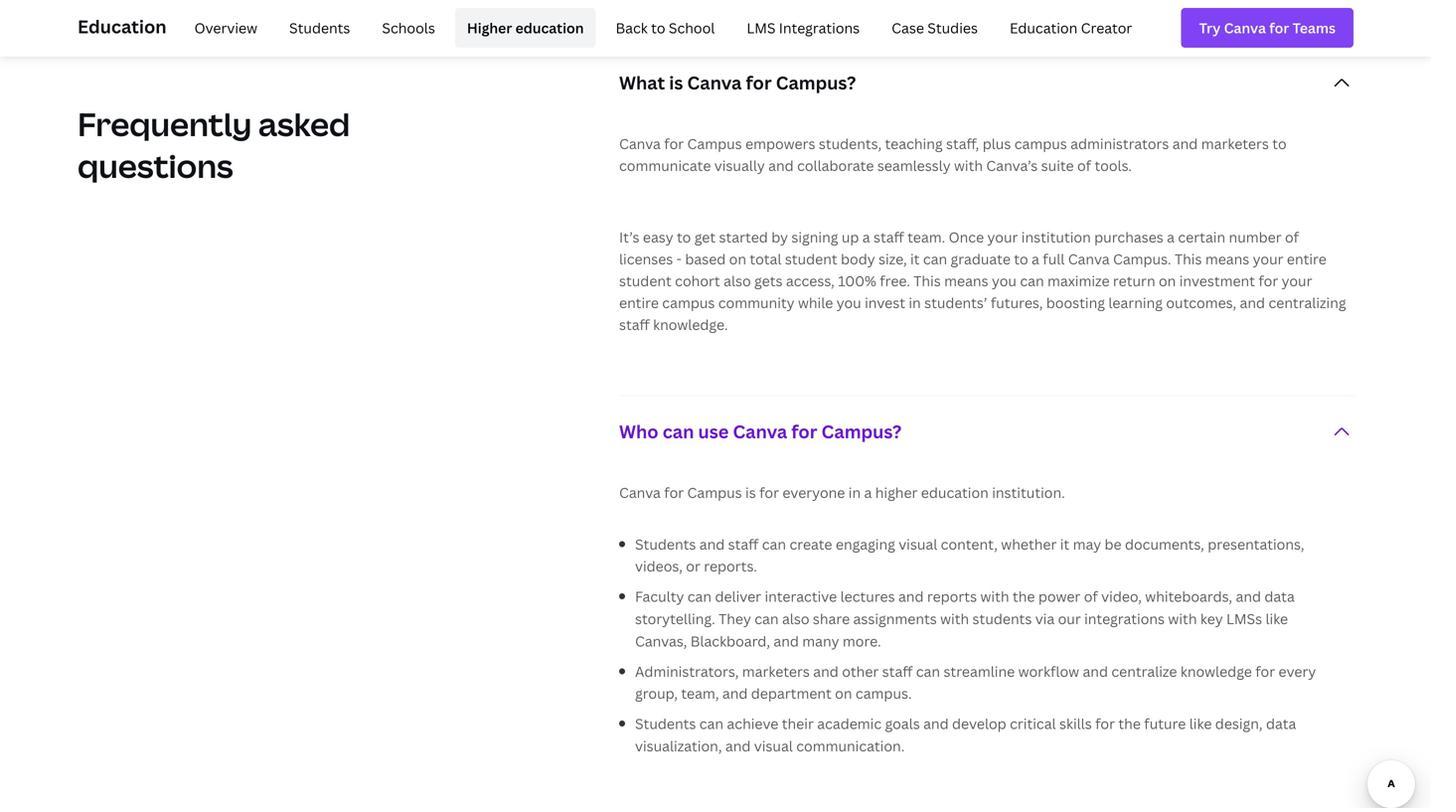 Task type: describe. For each thing, give the bounding box(es) containing it.
based
[[685, 249, 726, 268]]

signing
[[792, 228, 839, 246]]

lmss
[[1227, 610, 1263, 628]]

it's
[[619, 228, 640, 246]]

tools.
[[1095, 156, 1132, 175]]

gets
[[755, 271, 783, 290]]

create
[[790, 535, 833, 554]]

the inside students can achieve their academic goals and develop critical skills for the future like design, data visualization, and visual communication.
[[1119, 715, 1141, 733]]

a left "certain"
[[1167, 228, 1175, 246]]

campus.
[[856, 684, 912, 703]]

canva inside it's easy to get started by signing up a staff team. once your institution purchases a certain number of licenses - based on total student body size, it can graduate to a full canva campus. this means your entire student cohort also gets access, 100% free. this means you can maximize return on investment for your entire campus community while you invest in students' futures, boosting learning outcomes, and centralizing staff knowledge.
[[1069, 249, 1110, 268]]

community
[[719, 293, 795, 312]]

with up students
[[981, 587, 1010, 606]]

students for students
[[289, 18, 350, 37]]

campus inside it's easy to get started by signing up a staff team. once your institution purchases a certain number of licenses - based on total student body size, it can graduate to a full canva campus. this means your entire student cohort also gets access, 100% free. this means you can maximize return on investment for your entire campus community while you invest in students' futures, boosting learning outcomes, and centralizing staff knowledge.
[[662, 293, 715, 312]]

seamlessly
[[878, 156, 951, 175]]

body
[[841, 249, 876, 268]]

education inside higher education link
[[516, 18, 584, 37]]

graduate
[[951, 249, 1011, 268]]

purchases
[[1095, 228, 1164, 246]]

and down many
[[814, 662, 839, 681]]

with down whiteboards,
[[1169, 610, 1198, 628]]

certain
[[1179, 228, 1226, 246]]

institution
[[1022, 228, 1091, 246]]

outcomes,
[[1167, 293, 1237, 312]]

education element
[[78, 0, 1354, 56]]

skills
[[1060, 715, 1092, 733]]

presentations,
[[1208, 535, 1305, 554]]

investment
[[1180, 271, 1256, 290]]

like inside faculty can deliver interactive lectures and reports with the power of video, whiteboards, and data storytelling. they can also share assignments with students via our integrations with key lmss like canvas, blackboard, and many more.
[[1266, 610, 1289, 628]]

team.
[[908, 228, 946, 246]]

also inside it's easy to get started by signing up a staff team. once your institution purchases a certain number of licenses - based on total student body size, it can graduate to a full canva campus. this means your entire student cohort also gets access, 100% free. this means you can maximize return on investment for your entire campus community while you invest in students' futures, boosting learning outcomes, and centralizing staff knowledge.
[[724, 271, 751, 290]]

of inside it's easy to get started by signing up a staff team. once your institution purchases a certain number of licenses - based on total student body size, it can graduate to a full canva campus. this means your entire student cohort also gets access, 100% free. this means you can maximize return on investment for your entire campus community while you invest in students' futures, boosting learning outcomes, and centralizing staff knowledge.
[[1286, 228, 1300, 246]]

staff inside administrators, marketers and other staff can streamline workflow and centralize knowledge for every group, team, and department on campus.
[[883, 662, 913, 681]]

students'
[[925, 293, 988, 312]]

their
[[782, 715, 814, 733]]

and up achieve
[[723, 684, 748, 703]]

asked
[[258, 102, 350, 146]]

schools
[[382, 18, 435, 37]]

what is canva for campus?
[[619, 70, 856, 95]]

is inside dropdown button
[[669, 70, 683, 95]]

0 horizontal spatial you
[[837, 293, 862, 312]]

teaching
[[885, 134, 943, 153]]

who
[[619, 419, 659, 444]]

by
[[772, 228, 788, 246]]

who can use canva for campus? button
[[619, 396, 1354, 468]]

canva for campus is for everyone in a higher education institution.
[[619, 483, 1066, 502]]

via
[[1036, 610, 1055, 628]]

0 vertical spatial your
[[988, 228, 1019, 246]]

with down reports
[[941, 610, 970, 628]]

free.
[[880, 271, 911, 290]]

streamline
[[944, 662, 1015, 681]]

share
[[813, 610, 850, 628]]

size,
[[879, 249, 907, 268]]

can down "team."
[[924, 249, 948, 268]]

0 vertical spatial on
[[729, 249, 747, 268]]

1 vertical spatial student
[[619, 271, 672, 290]]

for up videos,
[[664, 483, 684, 502]]

students for students and staff can create engaging visual content, whether it may be documents, presentations, videos, or reports.
[[635, 535, 696, 554]]

easy
[[643, 228, 674, 246]]

0 vertical spatial campus?
[[776, 70, 856, 95]]

to left 'get'
[[677, 228, 691, 246]]

lms integrations link
[[735, 8, 872, 48]]

in inside it's easy to get started by signing up a staff team. once your institution purchases a certain number of licenses - based on total student body size, it can graduate to a full canva campus. this means your entire student cohort also gets access, 100% free. this means you can maximize return on investment for your entire campus community while you invest in students' futures, boosting learning outcomes, and centralizing staff knowledge.
[[909, 293, 921, 312]]

futures,
[[991, 293, 1043, 312]]

integrations
[[779, 18, 860, 37]]

it inside it's easy to get started by signing up a staff team. once your institution purchases a certain number of licenses - based on total student body size, it can graduate to a full canva campus. this means your entire student cohort also gets access, 100% free. this means you can maximize return on investment for your entire campus community while you invest in students' futures, boosting learning outcomes, and centralizing staff knowledge.
[[911, 249, 920, 268]]

it inside students and staff can create engaging visual content, whether it may be documents, presentations, videos, or reports.
[[1061, 535, 1070, 554]]

reports.
[[704, 557, 758, 576]]

for inside administrators, marketers and other staff can streamline workflow and centralize knowledge for every group, team, and department on campus.
[[1256, 662, 1276, 681]]

staff inside students and staff can create engaging visual content, whether it may be documents, presentations, videos, or reports.
[[728, 535, 759, 554]]

interactive
[[765, 587, 837, 606]]

studies
[[928, 18, 978, 37]]

case
[[892, 18, 925, 37]]

be
[[1105, 535, 1122, 554]]

collaborate
[[797, 156, 874, 175]]

overview link
[[183, 8, 270, 48]]

and left many
[[774, 632, 799, 651]]

students can achieve their academic goals and develop critical skills for the future like design, data visualization, and visual communication.
[[635, 715, 1297, 756]]

for inside it's easy to get started by signing up a staff team. once your institution purchases a certain number of licenses - based on total student body size, it can graduate to a full canva campus. this means your entire student cohort also gets access, 100% free. this means you can maximize return on investment for your entire campus community while you invest in students' futures, boosting learning outcomes, and centralizing staff knowledge.
[[1259, 271, 1279, 290]]

what
[[619, 70, 665, 95]]

on inside administrators, marketers and other staff can streamline workflow and centralize knowledge for every group, team, and department on campus.
[[835, 684, 853, 703]]

students for students can achieve their academic goals and develop critical skills for the future like design, data visualization, and visual communication.
[[635, 715, 696, 733]]

back to school
[[616, 18, 715, 37]]

1 horizontal spatial entire
[[1287, 249, 1327, 268]]

higher
[[467, 18, 512, 37]]

integrations
[[1085, 610, 1165, 628]]

for inside students can achieve their academic goals and develop critical skills for the future like design, data visualization, and visual communication.
[[1096, 715, 1116, 733]]

canva inside canva for campus empowers students, teaching staff, plus campus administrators and marketers to communicate visually and collaborate seamlessly with canva's suite of tools.
[[619, 134, 661, 153]]

staff up size,
[[874, 228, 905, 246]]

lectures
[[841, 587, 895, 606]]

can right they
[[755, 610, 779, 628]]

access,
[[786, 271, 835, 290]]

menu bar inside the education element
[[175, 8, 1145, 48]]

can up futures, on the right of the page
[[1020, 271, 1045, 290]]

case studies
[[892, 18, 978, 37]]

campus inside canva for campus empowers students, teaching staff, plus campus administrators and marketers to communicate visually and collaborate seamlessly with canva's suite of tools.
[[1015, 134, 1068, 153]]

higher
[[876, 483, 918, 502]]

group,
[[635, 684, 678, 703]]

can down or
[[688, 587, 712, 606]]

with inside canva for campus empowers students, teaching staff, plus campus administrators and marketers to communicate visually and collaborate seamlessly with canva's suite of tools.
[[954, 156, 983, 175]]

school
[[669, 18, 715, 37]]

video,
[[1102, 587, 1142, 606]]

visualization,
[[635, 737, 722, 756]]

power
[[1039, 587, 1081, 606]]

lms integrations
[[747, 18, 860, 37]]

can inside administrators, marketers and other staff can streamline workflow and centralize knowledge for every group, team, and department on campus.
[[916, 662, 941, 681]]

boosting
[[1047, 293, 1106, 312]]

schools link
[[370, 8, 447, 48]]

and right "goals"
[[924, 715, 949, 733]]

goals
[[885, 715, 920, 733]]

canva for campus empowers students, teaching staff, plus campus administrators and marketers to communicate visually and collaborate seamlessly with canva's suite of tools.
[[619, 134, 1287, 175]]

institution.
[[992, 483, 1066, 502]]

staff left the knowledge.
[[619, 315, 650, 334]]

and up lmss
[[1236, 587, 1262, 606]]

also inside faculty can deliver interactive lectures and reports with the power of video, whiteboards, and data storytelling. they can also share assignments with students via our integrations with key lmss like canvas, blackboard, and many more.
[[782, 610, 810, 628]]

department
[[751, 684, 832, 703]]

to inside canva for campus empowers students, teaching staff, plus campus administrators and marketers to communicate visually and collaborate seamlessly with canva's suite of tools.
[[1273, 134, 1287, 153]]

centralize
[[1112, 662, 1178, 681]]

to inside the education element
[[651, 18, 666, 37]]

key
[[1201, 610, 1224, 628]]

and down achieve
[[726, 737, 751, 756]]

can inside students and staff can create engaging visual content, whether it may be documents, presentations, videos, or reports.
[[762, 535, 787, 554]]

for down 'lms'
[[746, 70, 772, 95]]

canva right the use
[[733, 419, 788, 444]]

to left full
[[1014, 249, 1029, 268]]



Task type: vqa. For each thing, say whether or not it's contained in the screenshot.
group,
yes



Task type: locate. For each thing, give the bounding box(es) containing it.
can down team,
[[700, 715, 724, 733]]

education creator link
[[998, 8, 1145, 48]]

campus up suite on the right of page
[[1015, 134, 1068, 153]]

1 vertical spatial on
[[1159, 271, 1177, 290]]

2 vertical spatial of
[[1084, 587, 1098, 606]]

1 campus from the top
[[688, 134, 742, 153]]

1 vertical spatial it
[[1061, 535, 1070, 554]]

workflow
[[1019, 662, 1080, 681]]

campus for use
[[688, 483, 742, 502]]

0 vertical spatial also
[[724, 271, 751, 290]]

students inside the education element
[[289, 18, 350, 37]]

what is canva for campus? button
[[619, 47, 1354, 119]]

0 vertical spatial this
[[1175, 249, 1203, 268]]

use
[[699, 419, 729, 444]]

this down "certain"
[[1175, 249, 1203, 268]]

of inside faculty can deliver interactive lectures and reports with the power of video, whiteboards, and data storytelling. they can also share assignments with students via our integrations with key lmss like canvas, blackboard, and many more.
[[1084, 587, 1098, 606]]

1 horizontal spatial also
[[782, 610, 810, 628]]

of right suite on the right of page
[[1078, 156, 1092, 175]]

canva down who
[[619, 483, 661, 502]]

documents,
[[1125, 535, 1205, 554]]

0 horizontal spatial the
[[1013, 587, 1035, 606]]

1 horizontal spatial it
[[1061, 535, 1070, 554]]

1 vertical spatial marketers
[[742, 662, 810, 681]]

for left everyone
[[760, 483, 779, 502]]

1 horizontal spatial the
[[1119, 715, 1141, 733]]

this
[[1175, 249, 1203, 268], [914, 271, 941, 290]]

student up access,
[[785, 249, 838, 268]]

marketers inside canva for campus empowers students, teaching staff, plus campus administrators and marketers to communicate visually and collaborate seamlessly with canva's suite of tools.
[[1202, 134, 1270, 153]]

1 horizontal spatial you
[[992, 271, 1017, 290]]

for inside canva for campus empowers students, teaching staff, plus campus administrators and marketers to communicate visually and collaborate seamlessly with canva's suite of tools.
[[664, 134, 684, 153]]

is
[[669, 70, 683, 95], [746, 483, 756, 502]]

or
[[686, 557, 701, 576]]

students up "visualization,"
[[635, 715, 696, 733]]

like inside students can achieve their academic goals and develop critical skills for the future like design, data visualization, and visual communication.
[[1190, 715, 1212, 733]]

on down started
[[729, 249, 747, 268]]

campus? up "canva for campus is for everyone in a higher education institution."
[[822, 419, 902, 444]]

higher education
[[467, 18, 584, 37]]

2 horizontal spatial on
[[1159, 271, 1177, 290]]

staff,
[[947, 134, 980, 153]]

1 vertical spatial entire
[[619, 293, 659, 312]]

0 vertical spatial it
[[911, 249, 920, 268]]

learning
[[1109, 293, 1163, 312]]

every
[[1279, 662, 1317, 681]]

1 vertical spatial campus
[[688, 483, 742, 502]]

students
[[289, 18, 350, 37], [635, 535, 696, 554], [635, 715, 696, 733]]

0 vertical spatial student
[[785, 249, 838, 268]]

centralizing
[[1269, 293, 1347, 312]]

students and staff can create engaging visual content, whether it may be documents, presentations, videos, or reports.
[[635, 535, 1305, 576]]

data right "design,"
[[1267, 715, 1297, 733]]

0 vertical spatial is
[[669, 70, 683, 95]]

1 vertical spatial visual
[[754, 737, 793, 756]]

1 vertical spatial also
[[782, 610, 810, 628]]

like right lmss
[[1266, 610, 1289, 628]]

knowledge
[[1181, 662, 1253, 681]]

a left full
[[1032, 249, 1040, 268]]

team,
[[681, 684, 719, 703]]

also up community
[[724, 271, 751, 290]]

0 horizontal spatial entire
[[619, 293, 659, 312]]

campus down the use
[[688, 483, 742, 502]]

0 horizontal spatial it
[[911, 249, 920, 268]]

with down "staff,"
[[954, 156, 983, 175]]

1 vertical spatial this
[[914, 271, 941, 290]]

marketers up number
[[1202, 134, 1270, 153]]

1 horizontal spatial is
[[746, 483, 756, 502]]

0 vertical spatial like
[[1266, 610, 1289, 628]]

0 vertical spatial students
[[289, 18, 350, 37]]

your
[[988, 228, 1019, 246], [1253, 249, 1284, 268], [1282, 271, 1313, 290]]

and up reports.
[[700, 535, 725, 554]]

students up videos,
[[635, 535, 696, 554]]

on
[[729, 249, 747, 268], [1159, 271, 1177, 290], [835, 684, 853, 703]]

visual left the content,
[[899, 535, 938, 554]]

campus? down integrations
[[776, 70, 856, 95]]

education
[[516, 18, 584, 37], [921, 483, 989, 502]]

0 horizontal spatial like
[[1190, 715, 1212, 733]]

students
[[973, 610, 1032, 628]]

administrators
[[1071, 134, 1170, 153]]

0 horizontal spatial education
[[78, 14, 167, 39]]

once
[[949, 228, 984, 246]]

for left every
[[1256, 662, 1276, 681]]

0 vertical spatial the
[[1013, 587, 1035, 606]]

like right future
[[1190, 715, 1212, 733]]

1 horizontal spatial education
[[1010, 18, 1078, 37]]

creator
[[1081, 18, 1133, 37]]

also
[[724, 271, 751, 290], [782, 610, 810, 628]]

for up the "communicate"
[[664, 134, 684, 153]]

campus inside canva for campus empowers students, teaching staff, plus campus administrators and marketers to communicate visually and collaborate seamlessly with canva's suite of tools.
[[688, 134, 742, 153]]

1 horizontal spatial means
[[1206, 249, 1250, 268]]

education
[[78, 14, 167, 39], [1010, 18, 1078, 37]]

in right everyone
[[849, 483, 861, 502]]

everyone
[[783, 483, 845, 502]]

1 horizontal spatial this
[[1175, 249, 1203, 268]]

means up investment
[[1206, 249, 1250, 268]]

for up everyone
[[792, 419, 818, 444]]

0 horizontal spatial student
[[619, 271, 672, 290]]

canva up maximize
[[1069, 249, 1110, 268]]

1 vertical spatial education
[[921, 483, 989, 502]]

of
[[1078, 156, 1092, 175], [1286, 228, 1300, 246], [1084, 587, 1098, 606]]

0 vertical spatial data
[[1265, 587, 1295, 606]]

started
[[719, 228, 768, 246]]

2 vertical spatial students
[[635, 715, 696, 733]]

and right workflow
[[1083, 662, 1109, 681]]

students inside students can achieve their academic goals and develop critical skills for the future like design, data visualization, and visual communication.
[[635, 715, 696, 733]]

1 horizontal spatial campus
[[1015, 134, 1068, 153]]

marketers inside administrators, marketers and other staff can streamline workflow and centralize knowledge for every group, team, and department on campus.
[[742, 662, 810, 681]]

education up the content,
[[921, 483, 989, 502]]

back
[[616, 18, 648, 37]]

data down presentations, on the bottom of page
[[1265, 587, 1295, 606]]

and down "empowers"
[[769, 156, 794, 175]]

student down licenses at the left top of page
[[619, 271, 672, 290]]

return
[[1114, 271, 1156, 290]]

administrators,
[[635, 662, 739, 681]]

campus up the knowledge.
[[662, 293, 715, 312]]

the left future
[[1119, 715, 1141, 733]]

1 horizontal spatial visual
[[899, 535, 938, 554]]

canva
[[688, 70, 742, 95], [619, 134, 661, 153], [1069, 249, 1110, 268], [733, 419, 788, 444], [619, 483, 661, 502]]

0 vertical spatial of
[[1078, 156, 1092, 175]]

2 campus from the top
[[688, 483, 742, 502]]

it's easy to get started by signing up a staff team. once your institution purchases a certain number of licenses - based on total student body size, it can graduate to a full canva campus. this means your entire student cohort also gets access, 100% free. this means you can maximize return on investment for your entire campus community while you invest in students' futures, boosting learning outcomes, and centralizing staff knowledge.
[[619, 228, 1347, 334]]

campus.
[[1114, 249, 1172, 268]]

marketers up department
[[742, 662, 810, 681]]

100%
[[838, 271, 877, 290]]

while
[[798, 293, 834, 312]]

many
[[803, 632, 840, 651]]

to right back
[[651, 18, 666, 37]]

empowers
[[746, 134, 816, 153]]

this right free.
[[914, 271, 941, 290]]

education creator
[[1010, 18, 1133, 37]]

the inside faculty can deliver interactive lectures and reports with the power of video, whiteboards, and data storytelling. they can also share assignments with students via our integrations with key lmss like canvas, blackboard, and many more.
[[1013, 587, 1035, 606]]

you up futures, on the right of the page
[[992, 271, 1017, 290]]

of inside canva for campus empowers students, teaching staff, plus campus administrators and marketers to communicate visually and collaborate seamlessly with canva's suite of tools.
[[1078, 156, 1092, 175]]

data inside students can achieve their academic goals and develop critical skills for the future like design, data visualization, and visual communication.
[[1267, 715, 1297, 733]]

in down free.
[[909, 293, 921, 312]]

1 vertical spatial campus
[[662, 293, 715, 312]]

0 vertical spatial means
[[1206, 249, 1250, 268]]

education right higher
[[516, 18, 584, 37]]

campus
[[688, 134, 742, 153], [688, 483, 742, 502]]

reports
[[928, 587, 977, 606]]

1 vertical spatial in
[[849, 483, 861, 502]]

the
[[1013, 587, 1035, 606], [1119, 715, 1141, 733]]

menu bar containing overview
[[175, 8, 1145, 48]]

menu bar
[[175, 8, 1145, 48]]

they
[[719, 610, 752, 628]]

your down number
[[1253, 249, 1284, 268]]

get
[[695, 228, 716, 246]]

of left video,
[[1084, 587, 1098, 606]]

education for education
[[78, 14, 167, 39]]

1 horizontal spatial education
[[921, 483, 989, 502]]

design,
[[1216, 715, 1263, 733]]

can inside students can achieve their academic goals and develop critical skills for the future like design, data visualization, and visual communication.
[[700, 715, 724, 733]]

0 vertical spatial education
[[516, 18, 584, 37]]

campus
[[1015, 134, 1068, 153], [662, 293, 715, 312]]

administrators, marketers and other staff can streamline workflow and centralize knowledge for every group, team, and department on campus.
[[635, 662, 1317, 703]]

0 horizontal spatial means
[[945, 271, 989, 290]]

questions
[[78, 144, 233, 187]]

staff up the campus.
[[883, 662, 913, 681]]

like
[[1266, 610, 1289, 628], [1190, 715, 1212, 733]]

also down interactive
[[782, 610, 810, 628]]

is down who can use canva for campus?
[[746, 483, 756, 502]]

0 vertical spatial campus
[[688, 134, 742, 153]]

students left schools link
[[289, 18, 350, 37]]

critical
[[1010, 715, 1057, 733]]

knowledge.
[[653, 315, 728, 334]]

0 horizontal spatial visual
[[754, 737, 793, 756]]

future
[[1145, 715, 1187, 733]]

0 vertical spatial campus
[[1015, 134, 1068, 153]]

to
[[651, 18, 666, 37], [1273, 134, 1287, 153], [677, 228, 691, 246], [1014, 249, 1029, 268]]

0 vertical spatial you
[[992, 271, 1017, 290]]

achieve
[[727, 715, 779, 733]]

and right administrators
[[1173, 134, 1198, 153]]

is right what
[[669, 70, 683, 95]]

1 vertical spatial of
[[1286, 228, 1300, 246]]

can left streamline
[[916, 662, 941, 681]]

canva's
[[987, 156, 1038, 175]]

can left the use
[[663, 419, 694, 444]]

a left higher
[[865, 483, 872, 502]]

communicate
[[619, 156, 711, 175]]

on down other
[[835, 684, 853, 703]]

faculty
[[635, 587, 684, 606]]

visually
[[715, 156, 765, 175]]

0 horizontal spatial marketers
[[742, 662, 810, 681]]

canva down the education element
[[688, 70, 742, 95]]

1 vertical spatial students
[[635, 535, 696, 554]]

entire down licenses at the left top of page
[[619, 293, 659, 312]]

entire
[[1287, 249, 1327, 268], [619, 293, 659, 312]]

can inside dropdown button
[[663, 419, 694, 444]]

for
[[746, 70, 772, 95], [664, 134, 684, 153], [1259, 271, 1279, 290], [792, 419, 818, 444], [664, 483, 684, 502], [760, 483, 779, 502], [1256, 662, 1276, 681], [1096, 715, 1116, 733]]

1 horizontal spatial student
[[785, 249, 838, 268]]

students,
[[819, 134, 882, 153]]

campus for canva
[[688, 134, 742, 153]]

0 horizontal spatial campus
[[662, 293, 715, 312]]

for right skills
[[1096, 715, 1116, 733]]

visual inside students can achieve their academic goals and develop critical skills for the future like design, data visualization, and visual communication.
[[754, 737, 793, 756]]

other
[[842, 662, 879, 681]]

case studies link
[[880, 8, 990, 48]]

staff up reports.
[[728, 535, 759, 554]]

1 horizontal spatial on
[[835, 684, 853, 703]]

a right up
[[863, 228, 871, 246]]

visual inside students and staff can create engaging visual content, whether it may be documents, presentations, videos, or reports.
[[899, 535, 938, 554]]

1 vertical spatial is
[[746, 483, 756, 502]]

1 horizontal spatial marketers
[[1202, 134, 1270, 153]]

and up assignments
[[899, 587, 924, 606]]

whether
[[1001, 535, 1057, 554]]

1 vertical spatial like
[[1190, 715, 1212, 733]]

0 horizontal spatial on
[[729, 249, 747, 268]]

assignments
[[854, 610, 937, 628]]

1 vertical spatial the
[[1119, 715, 1141, 733]]

0 horizontal spatial education
[[516, 18, 584, 37]]

your up the graduate
[[988, 228, 1019, 246]]

0 vertical spatial marketers
[[1202, 134, 1270, 153]]

visual down achieve
[[754, 737, 793, 756]]

may
[[1073, 535, 1102, 554]]

2 vertical spatial on
[[835, 684, 853, 703]]

and inside students and staff can create engaging visual content, whether it may be documents, presentations, videos, or reports.
[[700, 535, 725, 554]]

data inside faculty can deliver interactive lectures and reports with the power of video, whiteboards, and data storytelling. they can also share assignments with students via our integrations with key lmss like canvas, blackboard, and many more.
[[1265, 587, 1295, 606]]

invest
[[865, 293, 906, 312]]

1 vertical spatial data
[[1267, 715, 1297, 733]]

to up number
[[1273, 134, 1287, 153]]

campus up visually
[[688, 134, 742, 153]]

means up students'
[[945, 271, 989, 290]]

1 vertical spatial you
[[837, 293, 862, 312]]

you down 100%
[[837, 293, 862, 312]]

1 vertical spatial campus?
[[822, 419, 902, 444]]

1 vertical spatial your
[[1253, 249, 1284, 268]]

on right return at the right of page
[[1159, 271, 1177, 290]]

1 horizontal spatial in
[[909, 293, 921, 312]]

the up students
[[1013, 587, 1035, 606]]

it left may
[[1061, 535, 1070, 554]]

cohort
[[675, 271, 721, 290]]

lms
[[747, 18, 776, 37]]

it right size,
[[911, 249, 920, 268]]

1 vertical spatial means
[[945, 271, 989, 290]]

canva up the "communicate"
[[619, 134, 661, 153]]

number
[[1229, 228, 1282, 246]]

faculty can deliver interactive lectures and reports with the power of video, whiteboards, and data storytelling. they can also share assignments with students via our integrations with key lmss like canvas, blackboard, and many more.
[[635, 587, 1295, 651]]

a
[[863, 228, 871, 246], [1167, 228, 1175, 246], [1032, 249, 1040, 268], [865, 483, 872, 502]]

education for education creator
[[1010, 18, 1078, 37]]

your up centralizing
[[1282, 271, 1313, 290]]

and inside it's easy to get started by signing up a staff team. once your institution purchases a certain number of licenses - based on total student body size, it can graduate to a full canva campus. this means your entire student cohort also gets access, 100% free. this means you can maximize return on investment for your entire campus community while you invest in students' futures, boosting learning outcomes, and centralizing staff knowledge.
[[1240, 293, 1266, 312]]

canvas,
[[635, 632, 687, 651]]

0 horizontal spatial in
[[849, 483, 861, 502]]

0 vertical spatial visual
[[899, 535, 938, 554]]

students inside students and staff can create engaging visual content, whether it may be documents, presentations, videos, or reports.
[[635, 535, 696, 554]]

suite
[[1042, 156, 1074, 175]]

0 vertical spatial in
[[909, 293, 921, 312]]

of right number
[[1286, 228, 1300, 246]]

maximize
[[1048, 271, 1110, 290]]

entire up centralizing
[[1287, 249, 1327, 268]]

can left create
[[762, 535, 787, 554]]

0 horizontal spatial also
[[724, 271, 751, 290]]

0 horizontal spatial is
[[669, 70, 683, 95]]

2 vertical spatial your
[[1282, 271, 1313, 290]]

1 horizontal spatial like
[[1266, 610, 1289, 628]]

0 vertical spatial entire
[[1287, 249, 1327, 268]]

and down investment
[[1240, 293, 1266, 312]]

for up centralizing
[[1259, 271, 1279, 290]]

0 horizontal spatial this
[[914, 271, 941, 290]]



